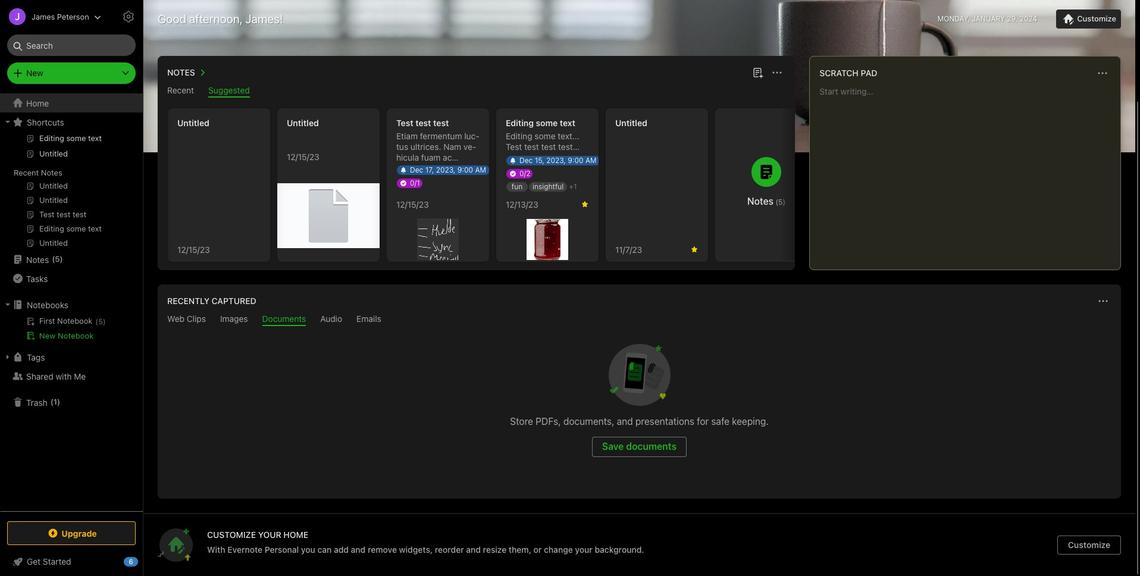 Task type: describe. For each thing, give the bounding box(es) containing it.
more actions image
[[771, 65, 785, 80]]

notes inside button
[[167, 67, 195, 77]]

+1
[[569, 182, 577, 191]]

15,
[[535, 156, 545, 165]]

1 editing from the top
[[506, 118, 534, 128]]

new notebook group
[[0, 314, 142, 348]]

recently
[[167, 296, 210, 306]]

1 vertical spatial notes ( 5 )
[[26, 254, 63, 265]]

eleifend
[[396, 163, 427, 173]]

add
[[334, 545, 349, 555]]

widgets,
[[399, 545, 433, 555]]

tree containing home
[[0, 93, 143, 511]]

captured
[[212, 296, 256, 306]]

1 vertical spatial 12/15/23
[[396, 199, 429, 209]]

risus.
[[396, 206, 417, 216]]

notes inside "group"
[[41, 168, 62, 177]]

9:00 for test
[[568, 156, 584, 165]]

vulputate.
[[429, 163, 468, 173]]

me
[[74, 371, 86, 381]]

0/1
[[410, 179, 420, 188]]

presentations
[[636, 416, 695, 427]]

0/2
[[520, 169, 531, 178]]

with
[[56, 371, 72, 381]]

sed
[[437, 185, 451, 195]]

them,
[[509, 545, 532, 555]]

scratch pad
[[820, 68, 878, 78]]

scratch pad button
[[818, 66, 878, 80]]

or
[[534, 545, 542, 555]]

1 vertical spatial customize button
[[1058, 536, 1122, 555]]

resize
[[483, 545, 507, 555]]

images
[[220, 314, 248, 324]]

0 vertical spatial customize button
[[1057, 10, 1122, 29]]

started
[[43, 557, 71, 567]]

notebook
[[58, 331, 94, 341]]

0 vertical spatial customize
[[1078, 14, 1117, 23]]

orci,
[[440, 174, 457, 184]]

fun
[[512, 182, 523, 191]]

qu...
[[422, 217, 439, 227]]

2 editing from the top
[[506, 131, 533, 141]]

tab list for recently captured
[[160, 314, 1119, 326]]

change
[[544, 545, 573, 555]]

6
[[129, 558, 133, 566]]

reorder
[[435, 545, 464, 555]]

Help and Learning task checklist field
[[0, 552, 143, 571]]

0 horizontal spatial thumbnail image
[[277, 183, 380, 248]]

am for test
[[586, 156, 597, 165]]

tasks
[[26, 274, 48, 284]]

your
[[258, 530, 281, 540]]

augue
[[396, 217, 420, 227]]

recent notes
[[14, 168, 62, 177]]

more actions image for scratch pad
[[1096, 66, 1110, 80]]

recently captured
[[167, 296, 256, 306]]

) inside new notebook group
[[103, 317, 106, 326]]

shared with me
[[26, 371, 86, 381]]

insightful
[[533, 182, 564, 191]]

home
[[26, 98, 49, 108]]

keeping.
[[732, 416, 769, 427]]

new notebook button
[[0, 329, 142, 343]]

1 vertical spatial some
[[535, 131, 556, 141]]

2 untitled from the left
[[287, 118, 319, 128]]

etiam
[[396, 131, 418, 141]]

test test test etiam fermentum luc tus ultrices. nam ve hicula fuam ac eleifend vulputate. mauris nisi orci, bibendum sed purus ac, dapibus cursus risus. proin maximus, augue qu...
[[396, 118, 480, 227]]

you
[[301, 545, 315, 555]]

tags button
[[0, 348, 142, 367]]

recent notes group
[[0, 132, 142, 255]]

save
[[602, 441, 624, 452]]

pad
[[861, 68, 878, 78]]

upgrade
[[61, 528, 97, 538]]

web clips
[[167, 314, 206, 324]]

peterson
[[57, 12, 89, 21]]

your
[[575, 545, 593, 555]]

home
[[284, 530, 308, 540]]

text
[[560, 118, 576, 128]]

evernote
[[228, 545, 263, 555]]

documents tab
[[262, 314, 306, 326]]

audio tab
[[320, 314, 342, 326]]

new for new notebook
[[39, 331, 56, 341]]

dec for tus
[[410, 165, 423, 174]]

documents,
[[564, 416, 615, 427]]

notes button
[[165, 65, 209, 80]]

am for tus
[[475, 165, 486, 174]]

suggested tab
[[208, 85, 250, 98]]

0 horizontal spatial and
[[351, 545, 366, 555]]

dec for test
[[520, 156, 533, 165]]

expand tags image
[[3, 352, 13, 362]]

tus
[[396, 131, 480, 152]]

dec 15, 2023, 9:00 am
[[520, 156, 597, 165]]

good
[[158, 12, 186, 26]]

james
[[32, 12, 55, 21]]

Start writing… text field
[[820, 86, 1120, 260]]

2023, for tus
[[436, 165, 456, 174]]

more actions image for recently captured
[[1097, 294, 1111, 308]]

store pdfs, documents, and presentations for safe keeping.
[[510, 416, 769, 427]]

2 horizontal spatial 5
[[779, 198, 783, 207]]

remove
[[368, 545, 397, 555]]

fuam
[[421, 152, 441, 163]]

hicula
[[396, 142, 476, 163]]

luc
[[465, 131, 480, 141]]

ac
[[443, 152, 452, 163]]

emails
[[357, 314, 381, 324]]

thumbnail image for test
[[527, 219, 569, 260]]

0 vertical spatial some
[[536, 118, 558, 128]]

tags
[[27, 352, 45, 362]]

) inside trash ( 1 )
[[57, 397, 60, 407]]

monday,
[[938, 14, 970, 23]]

cursus
[[443, 195, 469, 205]]

5 inside new notebook group
[[98, 317, 103, 326]]

with
[[207, 545, 225, 555]]

maximus,
[[441, 206, 478, 216]]

2 horizontal spatial and
[[617, 416, 633, 427]]

settings image
[[121, 10, 136, 24]]

more actions field for recently captured
[[1095, 293, 1112, 310]]

ve
[[464, 142, 476, 152]]

monday, january 29, 2024
[[938, 14, 1038, 23]]

recently captured button
[[165, 294, 256, 308]]

james peterson
[[32, 12, 89, 21]]

new button
[[7, 63, 136, 84]]

for
[[697, 416, 709, 427]]



Task type: vqa. For each thing, say whether or not it's contained in the screenshot.
notes ( 5 )
yes



Task type: locate. For each thing, give the bounding box(es) containing it.
documents
[[626, 441, 677, 452]]

text...
[[558, 131, 580, 141]]

17,
[[425, 165, 434, 174]]

trash ( 1 )
[[26, 397, 60, 407]]

0 vertical spatial more actions image
[[1096, 66, 1110, 80]]

editing
[[506, 118, 534, 128], [506, 131, 533, 141]]

new
[[26, 68, 43, 78], [39, 331, 56, 341]]

thumbnail image for tus
[[417, 219, 459, 260]]

1 vertical spatial dec
[[410, 165, 423, 174]]

1 vertical spatial more actions image
[[1097, 294, 1111, 308]]

good afternoon, james!
[[158, 12, 283, 26]]

1 horizontal spatial test
[[506, 142, 522, 152]]

1 vertical spatial 2023,
[[436, 165, 456, 174]]

test up etiam on the top of page
[[396, 118, 414, 128]]

test inside test test test etiam fermentum luc tus ultrices. nam ve hicula fuam ac eleifend vulputate. mauris nisi orci, bibendum sed purus ac, dapibus cursus risus. proin maximus, augue qu...
[[396, 118, 414, 128]]

0 vertical spatial am
[[586, 156, 597, 165]]

new notebook
[[39, 331, 94, 341]]

web clips tab
[[167, 314, 206, 326]]

1 horizontal spatial and
[[466, 545, 481, 555]]

0 horizontal spatial untitled
[[177, 118, 209, 128]]

nisi
[[425, 174, 438, 184]]

nam
[[444, 142, 461, 152]]

1 horizontal spatial am
[[586, 156, 597, 165]]

( inside new notebook group
[[95, 317, 98, 326]]

2023, for test
[[547, 156, 566, 165]]

ac,
[[396, 195, 408, 205]]

0 vertical spatial editing
[[506, 118, 534, 128]]

afternoon,
[[189, 12, 243, 26]]

0 vertical spatial 5
[[779, 198, 783, 207]]

fermentum
[[420, 131, 462, 141]]

purus
[[453, 185, 475, 195]]

thumbnail image
[[277, 183, 380, 248], [417, 219, 459, 260], [527, 219, 569, 260]]

9:00 for tus
[[458, 165, 473, 174]]

and
[[617, 416, 633, 427], [351, 545, 366, 555], [466, 545, 481, 555]]

2 horizontal spatial untitled
[[616, 118, 648, 128]]

shared
[[26, 371, 53, 381]]

january
[[972, 14, 1005, 23]]

12/13/23
[[506, 199, 539, 209]]

recent for recent notes
[[14, 168, 39, 177]]

new inside button
[[39, 331, 56, 341]]

0 vertical spatial recent
[[167, 85, 194, 95]]

upgrade button
[[7, 521, 136, 545]]

can
[[318, 545, 332, 555]]

( 5 )
[[95, 317, 106, 326]]

1 tab list from the top
[[160, 85, 793, 98]]

0 vertical spatial notes ( 5 )
[[748, 196, 786, 207]]

tasks button
[[0, 269, 142, 288]]

web
[[167, 314, 185, 324]]

amiright
[[553, 163, 584, 173]]

some left the text...
[[535, 131, 556, 141]]

recent
[[167, 85, 194, 95], [14, 168, 39, 177]]

2 vertical spatial 5
[[98, 317, 103, 326]]

editing some text editing some text... test test test test test test test test test hello world amiright
[[506, 118, 589, 173]]

some left text
[[536, 118, 558, 128]]

1 untitled from the left
[[177, 118, 209, 128]]

0 horizontal spatial dec
[[410, 165, 423, 174]]

more actions image
[[1096, 66, 1110, 80], [1097, 294, 1111, 308]]

tab list containing recent
[[160, 85, 793, 98]]

1 horizontal spatial 12/15/23
[[287, 152, 319, 162]]

0 vertical spatial 9:00
[[568, 156, 584, 165]]

2023, right 15,
[[547, 156, 566, 165]]

notebooks link
[[0, 295, 142, 314]]

get started
[[27, 557, 71, 567]]

new up home at the left of the page
[[26, 68, 43, 78]]

and right add
[[351, 545, 366, 555]]

0 horizontal spatial test
[[396, 118, 414, 128]]

scratch
[[820, 68, 859, 78]]

recent for recent
[[167, 85, 194, 95]]

1 horizontal spatial untitled
[[287, 118, 319, 128]]

tab list containing web clips
[[160, 314, 1119, 326]]

more actions field for scratch pad
[[1095, 65, 1111, 82]]

test inside editing some text editing some text... test test test test test test test test test hello world amiright
[[506, 142, 522, 152]]

images tab
[[220, 314, 248, 326]]

)
[[783, 198, 786, 207], [60, 254, 63, 264], [103, 317, 106, 326], [57, 397, 60, 407]]

0 vertical spatial 12/15/23
[[287, 152, 319, 162]]

0 horizontal spatial 12/15/23
[[177, 244, 210, 254]]

1 horizontal spatial 5
[[98, 317, 103, 326]]

new inside popup button
[[26, 68, 43, 78]]

expand notebooks image
[[3, 300, 13, 310]]

test
[[396, 118, 414, 128], [506, 142, 522, 152]]

0 horizontal spatial 9:00
[[458, 165, 473, 174]]

test up hello
[[506, 142, 522, 152]]

1 horizontal spatial notes ( 5 )
[[748, 196, 786, 207]]

9:00
[[568, 156, 584, 165], [458, 165, 473, 174]]

0 horizontal spatial 5
[[55, 254, 60, 264]]

mauris
[[396, 174, 422, 184]]

customize
[[207, 530, 256, 540]]

12/15/23
[[287, 152, 319, 162], [396, 199, 429, 209], [177, 244, 210, 254]]

shared with me link
[[0, 367, 142, 386]]

0 horizontal spatial recent
[[14, 168, 39, 177]]

home link
[[0, 93, 143, 113]]

11/7/23
[[616, 244, 642, 254]]

james!
[[246, 12, 283, 26]]

2024
[[1020, 14, 1038, 23]]

3 untitled from the left
[[616, 118, 648, 128]]

( inside trash ( 1 )
[[50, 397, 53, 407]]

9:00 down the text...
[[568, 156, 584, 165]]

recent tab
[[167, 85, 194, 98]]

store
[[510, 416, 533, 427]]

1
[[53, 397, 57, 407]]

recent down notes button on the top of page
[[167, 85, 194, 95]]

1 vertical spatial customize
[[1068, 540, 1111, 550]]

click to collapse image
[[138, 554, 147, 569]]

1 vertical spatial test
[[506, 142, 522, 152]]

personal
[[265, 545, 299, 555]]

2 horizontal spatial thumbnail image
[[527, 219, 569, 260]]

1 vertical spatial 5
[[55, 254, 60, 264]]

None search field
[[15, 35, 127, 56]]

1 horizontal spatial 2023,
[[547, 156, 566, 165]]

insightful +1
[[533, 182, 577, 191]]

am down ve
[[475, 165, 486, 174]]

Account field
[[0, 5, 101, 29]]

1 vertical spatial new
[[39, 331, 56, 341]]

proin
[[419, 206, 439, 216]]

trash
[[26, 397, 47, 407]]

1 vertical spatial editing
[[506, 131, 533, 141]]

documents
[[262, 314, 306, 324]]

1 vertical spatial 9:00
[[458, 165, 473, 174]]

recent down shortcuts on the left of the page
[[14, 168, 39, 177]]

customize button
[[1057, 10, 1122, 29], [1058, 536, 1122, 555]]

emails tab
[[357, 314, 381, 326]]

0 vertical spatial dec
[[520, 156, 533, 165]]

and up save
[[617, 416, 633, 427]]

1 vertical spatial tab list
[[160, 314, 1119, 326]]

dec up 0/2 on the top of the page
[[520, 156, 533, 165]]

dec
[[520, 156, 533, 165], [410, 165, 423, 174]]

More actions field
[[769, 64, 786, 81], [1095, 65, 1111, 82], [1095, 293, 1112, 310]]

get
[[27, 557, 41, 567]]

untitled
[[177, 118, 209, 128], [287, 118, 319, 128], [616, 118, 648, 128]]

2023,
[[547, 156, 566, 165], [436, 165, 456, 174]]

0 vertical spatial tab list
[[160, 85, 793, 98]]

0 vertical spatial new
[[26, 68, 43, 78]]

1 vertical spatial recent
[[14, 168, 39, 177]]

tab list
[[160, 85, 793, 98], [160, 314, 1119, 326]]

5
[[779, 198, 783, 207], [55, 254, 60, 264], [98, 317, 103, 326]]

new for new
[[26, 68, 43, 78]]

tab list for notes
[[160, 85, 793, 98]]

notes
[[167, 67, 195, 77], [41, 168, 62, 177], [748, 196, 774, 207], [26, 254, 49, 265]]

0 horizontal spatial 2023,
[[436, 165, 456, 174]]

2 horizontal spatial 12/15/23
[[396, 199, 429, 209]]

hello
[[506, 163, 526, 173]]

0 vertical spatial test
[[396, 118, 414, 128]]

recent inside tab list
[[167, 85, 194, 95]]

1 horizontal spatial recent
[[167, 85, 194, 95]]

new up tags
[[39, 331, 56, 341]]

2 tab list from the top
[[160, 314, 1119, 326]]

and left resize
[[466, 545, 481, 555]]

am right amiright
[[586, 156, 597, 165]]

notes ( 5 )
[[748, 196, 786, 207], [26, 254, 63, 265]]

9:00 right the orci, in the left top of the page
[[458, 165, 473, 174]]

save documents
[[602, 441, 677, 452]]

am
[[586, 156, 597, 165], [475, 165, 486, 174]]

0 horizontal spatial am
[[475, 165, 486, 174]]

dec left 17,
[[410, 165, 423, 174]]

tree
[[0, 93, 143, 511]]

0 vertical spatial 2023,
[[547, 156, 566, 165]]

0 horizontal spatial notes ( 5 )
[[26, 254, 63, 265]]

2 vertical spatial 12/15/23
[[177, 244, 210, 254]]

shortcuts
[[27, 117, 64, 127]]

recent inside "group"
[[14, 168, 39, 177]]

1 horizontal spatial thumbnail image
[[417, 219, 459, 260]]

shortcuts button
[[0, 113, 142, 132]]

customize
[[1078, 14, 1117, 23], [1068, 540, 1111, 550]]

1 vertical spatial am
[[475, 165, 486, 174]]

1 horizontal spatial 9:00
[[568, 156, 584, 165]]

1 horizontal spatial dec
[[520, 156, 533, 165]]

2023, down ac
[[436, 165, 456, 174]]

Search text field
[[15, 35, 127, 56]]



